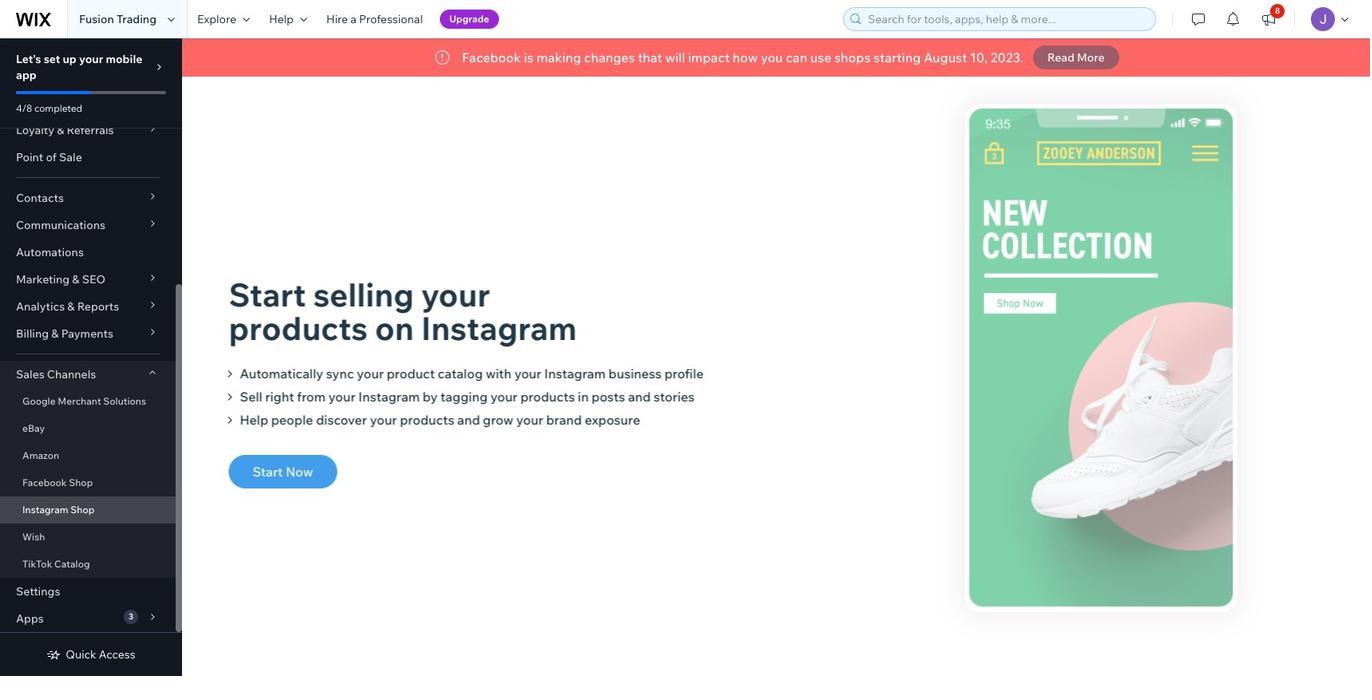 Task type: describe. For each thing, give the bounding box(es) containing it.
merchant
[[58, 395, 101, 407]]

point of sale link
[[0, 144, 176, 171]]

billing
[[16, 327, 49, 341]]

4/8
[[16, 102, 32, 114]]

explore
[[197, 12, 236, 26]]

marketing
[[16, 272, 70, 287]]

completed
[[34, 102, 82, 114]]

your
[[79, 52, 103, 66]]

payments
[[61, 327, 113, 341]]

upgrade button
[[440, 10, 499, 29]]

communications button
[[0, 212, 176, 239]]

Search for tools, apps, help & more... field
[[863, 8, 1151, 30]]

reports
[[77, 300, 119, 314]]

billing & payments
[[16, 327, 113, 341]]

instagram shop link
[[0, 497, 176, 524]]

point
[[16, 150, 43, 165]]

apps
[[16, 612, 44, 626]]

let's set up your mobile app
[[16, 52, 142, 82]]

amazon
[[22, 450, 59, 462]]

seo
[[82, 272, 106, 287]]

help
[[269, 12, 294, 26]]

fusion trading
[[79, 12, 157, 26]]

analytics & reports
[[16, 300, 119, 314]]

solutions
[[103, 395, 146, 407]]

loyalty & referrals button
[[0, 117, 176, 144]]

hire a professional link
[[317, 0, 433, 38]]

tiktok catalog link
[[0, 551, 176, 578]]

wish link
[[0, 524, 176, 551]]

sales
[[16, 367, 45, 382]]

google merchant solutions
[[22, 395, 146, 407]]

facebook shop link
[[0, 470, 176, 497]]

automations
[[16, 245, 84, 260]]

upgrade
[[449, 13, 489, 25]]

catalog
[[54, 558, 90, 570]]

help button
[[260, 0, 317, 38]]

& for billing
[[51, 327, 59, 341]]

access
[[99, 648, 136, 662]]

google merchant solutions link
[[0, 388, 176, 415]]

& for analytics
[[67, 300, 75, 314]]

settings link
[[0, 578, 176, 605]]

tiktok
[[22, 558, 52, 570]]

set
[[44, 52, 60, 66]]



Task type: locate. For each thing, give the bounding box(es) containing it.
hire a professional
[[327, 12, 423, 26]]

8
[[1276, 6, 1281, 16]]

hire
[[327, 12, 348, 26]]

billing & payments button
[[0, 320, 176, 347]]

shop inside facebook shop link
[[69, 477, 93, 489]]

& inside popup button
[[57, 123, 64, 137]]

professional
[[359, 12, 423, 26]]

sales channels
[[16, 367, 96, 382]]

wish
[[22, 531, 45, 543]]

shop inside instagram shop link
[[71, 504, 94, 516]]

sidebar element
[[0, 0, 182, 677]]

of
[[46, 150, 57, 165]]

trading
[[117, 12, 157, 26]]

settings
[[16, 585, 60, 599]]

marketing & seo
[[16, 272, 106, 287]]

& right billing
[[51, 327, 59, 341]]

quick
[[66, 648, 96, 662]]

sale
[[59, 150, 82, 165]]

tiktok catalog
[[22, 558, 90, 570]]

marketing & seo button
[[0, 266, 176, 293]]

loyalty & referrals
[[16, 123, 114, 137]]

amazon link
[[0, 442, 176, 470]]

shop
[[69, 477, 93, 489], [71, 504, 94, 516]]

shop down facebook shop link
[[71, 504, 94, 516]]

ebay
[[22, 423, 45, 435]]

4/8 completed
[[16, 102, 82, 114]]

fusion
[[79, 12, 114, 26]]

1 vertical spatial shop
[[71, 504, 94, 516]]

communications
[[16, 218, 105, 232]]

shop for instagram shop
[[71, 504, 94, 516]]

3
[[129, 612, 133, 622]]

quick access button
[[47, 648, 136, 662]]

contacts button
[[0, 185, 176, 212]]

point of sale
[[16, 150, 82, 165]]

& inside popup button
[[72, 272, 80, 287]]

instagram
[[22, 504, 68, 516]]

facebook shop
[[22, 477, 93, 489]]

a
[[351, 12, 357, 26]]

let's
[[16, 52, 41, 66]]

& left seo
[[72, 272, 80, 287]]

mobile
[[106, 52, 142, 66]]

0 vertical spatial shop
[[69, 477, 93, 489]]

loyalty
[[16, 123, 54, 137]]

shop for facebook shop
[[69, 477, 93, 489]]

ebay link
[[0, 415, 176, 442]]

& for marketing
[[72, 272, 80, 287]]

& left reports
[[67, 300, 75, 314]]

& for loyalty
[[57, 123, 64, 137]]

facebook
[[22, 477, 67, 489]]

& down completed
[[57, 123, 64, 137]]

shop down amazon link
[[69, 477, 93, 489]]

up
[[63, 52, 77, 66]]

&
[[57, 123, 64, 137], [72, 272, 80, 287], [67, 300, 75, 314], [51, 327, 59, 341]]

google
[[22, 395, 56, 407]]

referrals
[[67, 123, 114, 137]]

contacts
[[16, 191, 64, 205]]

sales channels button
[[0, 361, 176, 388]]

automations link
[[0, 239, 176, 266]]

analytics & reports button
[[0, 293, 176, 320]]

app
[[16, 68, 37, 82]]

analytics
[[16, 300, 65, 314]]

instagram shop
[[22, 504, 94, 516]]

channels
[[47, 367, 96, 382]]

8 button
[[1252, 0, 1287, 38]]

quick access
[[66, 648, 136, 662]]



Task type: vqa. For each thing, say whether or not it's contained in the screenshot.
'Wish' link
yes



